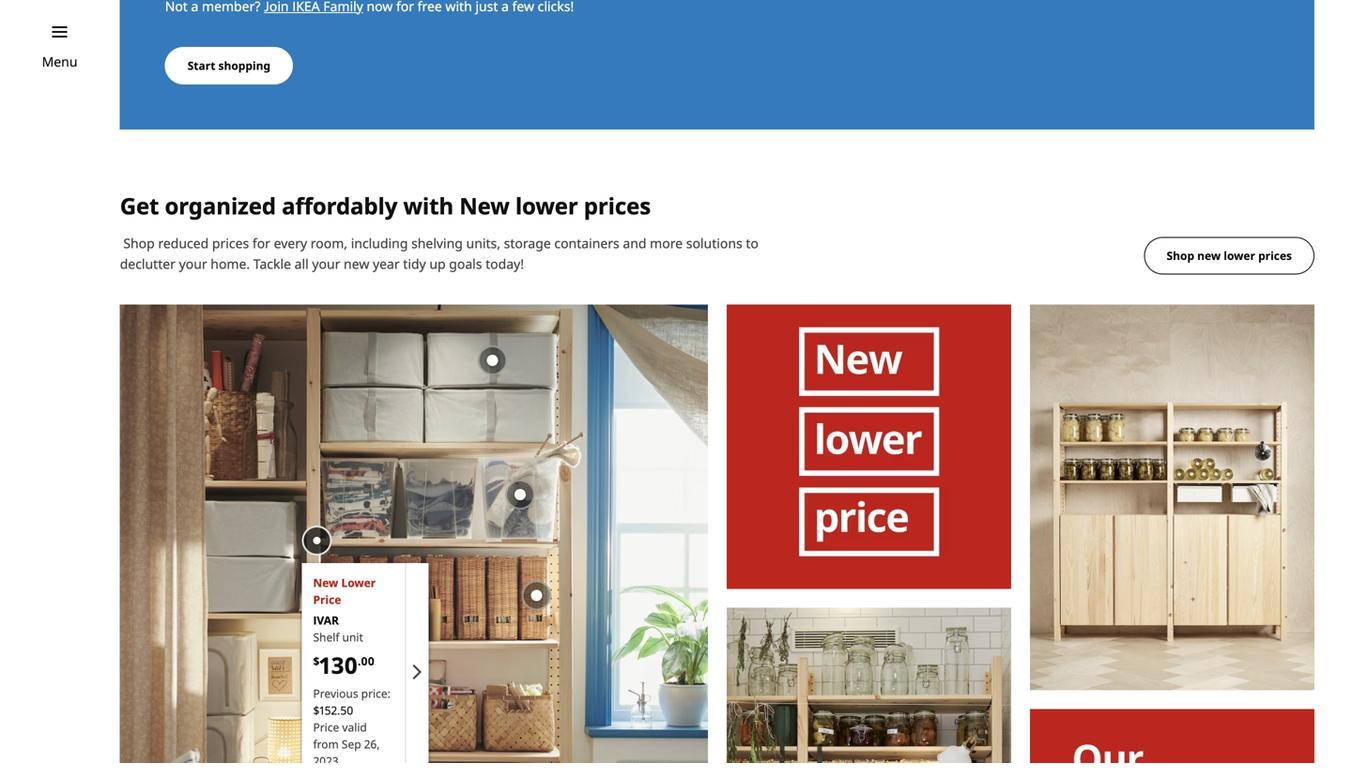 Task type: vqa. For each thing, say whether or not it's contained in the screenshot.
LOG IN OR SIGN UP TO SAVE, UPDATE, AND SHARE DESIGNS.
no



Task type: locate. For each thing, give the bounding box(es) containing it.
price up "from" on the left bottom of the page
[[313, 720, 339, 736]]

$ down shelf at the left of the page
[[313, 654, 320, 669]]

new
[[1198, 248, 1221, 264], [344, 255, 369, 273]]

2 $ from the top
[[313, 703, 320, 719]]

your
[[179, 255, 207, 273], [312, 255, 340, 273]]

$
[[313, 654, 320, 669], [313, 703, 320, 719]]

0 horizontal spatial your
[[179, 255, 207, 273]]

tidy
[[403, 255, 426, 273]]

. inside previous price: $ 152 . 50 price valid from sep 26, 2023
[[337, 703, 340, 719]]

prices inside button
[[1259, 248, 1292, 264]]

shop inside the shop reduced prices for every room, including shelving units, storage containers and more solutions to declutter your home. tackle all your new year tidy up goals today!
[[123, 234, 155, 252]]

1 vertical spatial .
[[337, 703, 340, 719]]

0 vertical spatial lower
[[515, 190, 578, 221]]

0 horizontal spatial shop
[[123, 234, 155, 252]]

new inside button
[[1198, 248, 1221, 264]]

1 horizontal spatial lower
[[1224, 248, 1256, 264]]

price up ivar
[[313, 592, 341, 608]]

tackle
[[253, 255, 291, 273]]

price
[[313, 592, 341, 608], [313, 720, 339, 736]]

0 horizontal spatial new
[[313, 575, 338, 591]]

your down reduced
[[179, 255, 207, 273]]

every
[[274, 234, 307, 252]]

$ down previous at the left bottom of the page
[[313, 703, 320, 719]]

$ inside new lower price ivar shelf unit $ 130 . 00
[[313, 654, 320, 669]]

previous
[[313, 686, 358, 702]]

solutions
[[686, 234, 743, 252]]

your down room,
[[312, 255, 340, 273]]

valid
[[342, 720, 367, 736]]

new inside new lower price ivar shelf unit $ 130 . 00
[[313, 575, 338, 591]]

menu
[[42, 53, 77, 70]]

1 horizontal spatial .
[[358, 654, 361, 669]]

1 $ from the top
[[313, 654, 320, 669]]

price inside previous price: $ 152 . 50 price valid from sep 26, 2023
[[313, 720, 339, 736]]

1 vertical spatial new
[[313, 575, 338, 591]]

products shown on image element
[[302, 563, 429, 764]]

1 your from the left
[[179, 255, 207, 273]]

lower
[[341, 575, 376, 591]]

shopping
[[218, 58, 271, 73]]

year
[[373, 255, 400, 273]]

new lower price ivar shelf unit $ 130 . 00
[[313, 575, 376, 681]]

prices
[[584, 190, 651, 221], [212, 234, 249, 252], [1259, 248, 1292, 264]]

prices inside the shop reduced prices for every room, including shelving units, storage containers and more solutions to declutter your home. tackle all your new year tidy up goals today!
[[212, 234, 249, 252]]

start shopping button
[[165, 47, 293, 84]]

up
[[430, 255, 446, 273]]

our favorite products at reduced prices image
[[1030, 709, 1315, 764]]

. down previous at the left bottom of the page
[[337, 703, 340, 719]]

2 price from the top
[[313, 720, 339, 736]]

130
[[320, 650, 358, 681]]

sep
[[342, 737, 361, 753]]

0 vertical spatial new
[[460, 190, 510, 221]]

for
[[253, 234, 270, 252]]

2 horizontal spatial prices
[[1259, 248, 1292, 264]]

1 horizontal spatial your
[[312, 255, 340, 273]]

room,
[[311, 234, 348, 252]]

26,
[[364, 737, 380, 753]]

shop
[[123, 234, 155, 252], [1167, 248, 1195, 264]]

affordably
[[282, 190, 398, 221]]

0 horizontal spatial .
[[337, 703, 340, 719]]

home.
[[211, 255, 250, 273]]

0 vertical spatial $
[[313, 654, 320, 669]]

0 horizontal spatial prices
[[212, 234, 249, 252]]

units,
[[466, 234, 501, 252]]

ivar
[[313, 613, 339, 628]]

1 price from the top
[[313, 592, 341, 608]]

1 vertical spatial lower
[[1224, 248, 1256, 264]]

get organized affordably with new lower prices
[[120, 190, 651, 221]]

new up units,
[[460, 190, 510, 221]]

shop inside button
[[1167, 248, 1195, 264]]

0 vertical spatial price
[[313, 592, 341, 608]]

.
[[358, 654, 361, 669], [337, 703, 340, 719]]

new left lower
[[313, 575, 338, 591]]

new
[[460, 190, 510, 221], [313, 575, 338, 591]]

shelving image
[[120, 305, 708, 764], [1030, 305, 1315, 691], [727, 608, 1012, 764]]

to
[[746, 234, 759, 252]]

1 horizontal spatial shop
[[1167, 248, 1195, 264]]

1 horizontal spatial new
[[1198, 248, 1221, 264]]

0 horizontal spatial new
[[344, 255, 369, 273]]

0 vertical spatial .
[[358, 654, 361, 669]]

1 vertical spatial price
[[313, 720, 339, 736]]

1 vertical spatial $
[[313, 703, 320, 719]]

all
[[295, 255, 309, 273]]

more
[[650, 234, 683, 252]]

lower
[[515, 190, 578, 221], [1224, 248, 1256, 264]]

. down unit
[[358, 654, 361, 669]]



Task type: describe. For each thing, give the bounding box(es) containing it.
new lower price image
[[727, 305, 1012, 590]]

start shopping
[[188, 58, 271, 73]]

50
[[340, 703, 353, 719]]

$ inside previous price: $ 152 . 50 price valid from sep 26, 2023
[[313, 703, 320, 719]]

including
[[351, 234, 408, 252]]

00
[[361, 654, 375, 669]]

1 horizontal spatial new
[[460, 190, 510, 221]]

declutter
[[120, 255, 176, 273]]

previous price: $ 152 . 50 price valid from sep 26, 2023
[[313, 686, 391, 764]]

1 horizontal spatial shelving image
[[727, 608, 1012, 764]]

0 horizontal spatial shelving image
[[120, 305, 708, 764]]

price:
[[361, 686, 391, 702]]

2 your from the left
[[312, 255, 340, 273]]

152
[[320, 703, 337, 719]]

1 horizontal spatial prices
[[584, 190, 651, 221]]

unit
[[342, 630, 363, 645]]

reduced
[[158, 234, 209, 252]]

today!
[[486, 255, 524, 273]]

. inside new lower price ivar shelf unit $ 130 . 00
[[358, 654, 361, 669]]

shop new lower prices
[[1167, 248, 1292, 264]]

storage
[[504, 234, 551, 252]]

with
[[403, 190, 454, 221]]

shop reduced prices for every room, including shelving units, storage containers and more solutions to declutter your home. tackle all your new year tidy up goals today!
[[120, 234, 759, 273]]

2023
[[313, 754, 339, 764]]

and
[[623, 234, 647, 252]]

2 horizontal spatial shelving image
[[1030, 305, 1315, 691]]

organized
[[165, 190, 276, 221]]

from
[[313, 737, 339, 753]]

containers
[[555, 234, 620, 252]]

shop for shop new lower prices
[[1167, 248, 1195, 264]]

start
[[188, 58, 215, 73]]

shelving
[[411, 234, 463, 252]]

0 horizontal spatial lower
[[515, 190, 578, 221]]

shelf
[[313, 630, 339, 645]]

goals
[[449, 255, 482, 273]]

lower inside button
[[1224, 248, 1256, 264]]

price inside new lower price ivar shelf unit $ 130 . 00
[[313, 592, 341, 608]]

menu button
[[42, 52, 77, 72]]

shop for shop reduced prices for every room, including shelving units, storage containers and more solutions to declutter your home. tackle all your new year tidy up goals today!
[[123, 234, 155, 252]]

shop new lower prices button
[[1145, 237, 1315, 275]]

new inside the shop reduced prices for every room, including shelving units, storage containers and more solutions to declutter your home. tackle all your new year tidy up goals today!
[[344, 255, 369, 273]]

get
[[120, 190, 159, 221]]



